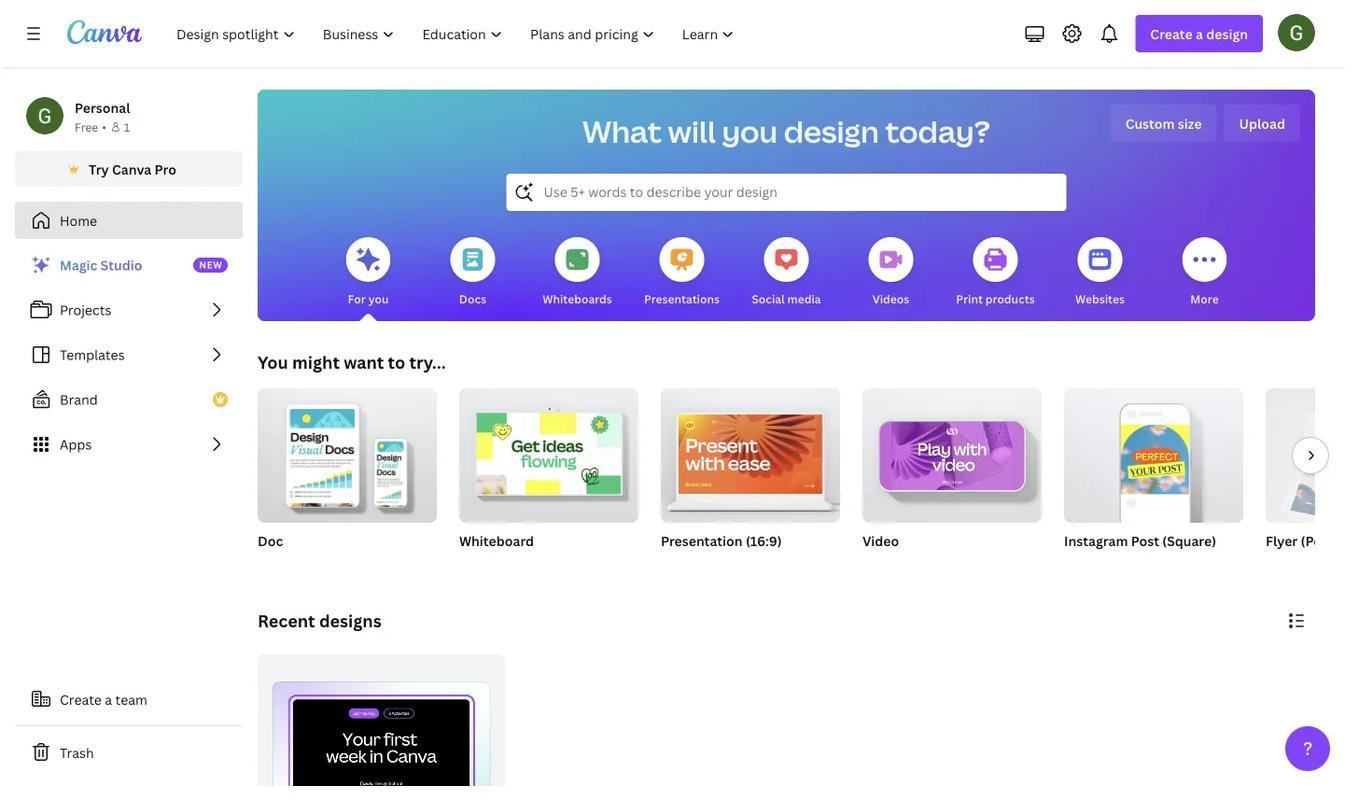 Task type: locate. For each thing, give the bounding box(es) containing it.
create a design
[[1151, 25, 1249, 42]]

0 horizontal spatial create
[[60, 691, 102, 708]]

0 horizontal spatial a
[[105, 691, 112, 708]]

free
[[75, 119, 98, 134]]

(16:9)
[[746, 532, 782, 550]]

create left team
[[60, 691, 102, 708]]

1 vertical spatial design
[[784, 111, 880, 152]]

unlimited
[[459, 556, 512, 572]]

presentation
[[661, 532, 743, 550]]

1 horizontal spatial 1080
[[1104, 556, 1132, 572]]

0 horizontal spatial 1080
[[1065, 556, 1093, 572]]

design
[[1207, 25, 1249, 42], [784, 111, 880, 152]]

post
[[1132, 532, 1160, 550]]

list
[[15, 247, 243, 463]]

0 horizontal spatial you
[[369, 291, 389, 306]]

design left gary orlando icon at the top right of page
[[1207, 25, 1249, 42]]

flyer (portrait 8.5 × 11 in) group
[[1266, 389, 1346, 573]]

presentation (16:9)
[[661, 532, 782, 550]]

magic studio
[[60, 256, 142, 274]]

a for team
[[105, 691, 112, 708]]

videos button
[[869, 224, 914, 321]]

1 horizontal spatial a
[[1196, 25, 1204, 42]]

whiteboards
[[543, 291, 612, 306]]

group for instagram post (square)
[[1065, 381, 1244, 523]]

×
[[1096, 556, 1101, 572]]

you might want to try...
[[258, 351, 446, 374]]

a
[[1196, 25, 1204, 42], [105, 691, 112, 708]]

•
[[102, 119, 106, 134]]

social media button
[[752, 224, 822, 321]]

1 vertical spatial you
[[369, 291, 389, 306]]

social
[[752, 291, 785, 306]]

design up search search field
[[784, 111, 880, 152]]

more
[[1191, 291, 1219, 306]]

1080 left ×
[[1065, 556, 1093, 572]]

you right the for
[[369, 291, 389, 306]]

size
[[1178, 114, 1202, 132]]

create a team button
[[15, 681, 243, 718]]

group for presentation (16:9)
[[661, 381, 841, 523]]

0 vertical spatial create
[[1151, 25, 1193, 42]]

a for design
[[1196, 25, 1204, 42]]

1080 right ×
[[1104, 556, 1132, 572]]

create inside create a team button
[[60, 691, 102, 708]]

what
[[583, 111, 662, 152]]

pro
[[155, 160, 176, 178]]

a inside button
[[105, 691, 112, 708]]

top level navigation element
[[164, 15, 750, 52]]

for you button
[[346, 224, 391, 321]]

create inside create a design dropdown button
[[1151, 25, 1193, 42]]

create up custom size dropdown button
[[1151, 25, 1193, 42]]

you inside button
[[369, 291, 389, 306]]

0 horizontal spatial design
[[784, 111, 880, 152]]

instagram post (square) 1080 × 1080 px
[[1065, 532, 1217, 572]]

1 horizontal spatial you
[[722, 111, 778, 152]]

0 vertical spatial design
[[1207, 25, 1249, 42]]

canva
[[112, 160, 152, 178]]

for you
[[348, 291, 389, 306]]

0 vertical spatial a
[[1196, 25, 1204, 42]]

try canva pro button
[[15, 151, 243, 187]]

1 vertical spatial create
[[60, 691, 102, 708]]

whiteboards button
[[543, 224, 612, 321]]

flyer (portra
[[1266, 532, 1346, 550]]

to
[[388, 351, 405, 374]]

home link
[[15, 202, 243, 239]]

2 1080 from the left
[[1104, 556, 1132, 572]]

presentations button
[[644, 224, 720, 321]]

whiteboard group
[[459, 381, 639, 573]]

1 horizontal spatial create
[[1151, 25, 1193, 42]]

group
[[258, 381, 437, 523], [459, 381, 639, 523], [661, 381, 841, 523], [863, 381, 1042, 523], [1065, 381, 1244, 523], [1266, 389, 1346, 523]]

you right will
[[722, 111, 778, 152]]

magic
[[60, 256, 97, 274]]

a left team
[[105, 691, 112, 708]]

1 horizontal spatial design
[[1207, 25, 1249, 42]]

custom size button
[[1111, 105, 1217, 142]]

(square)
[[1163, 532, 1217, 550]]

custom size
[[1126, 114, 1202, 132]]

a up size
[[1196, 25, 1204, 42]]

try...
[[409, 351, 446, 374]]

recent
[[258, 609, 315, 632]]

create
[[1151, 25, 1193, 42], [60, 691, 102, 708]]

trash link
[[15, 734, 243, 771]]

brand
[[60, 391, 98, 409]]

templates link
[[15, 336, 243, 374]]

1 vertical spatial a
[[105, 691, 112, 708]]

websites button
[[1076, 224, 1125, 321]]

personal
[[75, 99, 130, 116]]

1080
[[1065, 556, 1093, 572], [1104, 556, 1132, 572]]

might
[[292, 351, 340, 374]]

social media
[[752, 291, 822, 306]]

group for video
[[863, 381, 1042, 523]]

a inside dropdown button
[[1196, 25, 1204, 42]]

apps link
[[15, 426, 243, 463]]

you
[[722, 111, 778, 152], [369, 291, 389, 306]]

doc
[[258, 532, 283, 550]]

None search field
[[507, 174, 1067, 211]]

doc group
[[258, 381, 437, 573]]

docs button
[[451, 224, 495, 321]]



Task type: vqa. For each thing, say whether or not it's contained in the screenshot.
WHITE COLLAGE FLOWER SHOP INSTAGRAM POST image
no



Task type: describe. For each thing, give the bounding box(es) containing it.
projects
[[60, 301, 112, 319]]

1 1080 from the left
[[1065, 556, 1093, 572]]

websites
[[1076, 291, 1125, 306]]

video group
[[863, 381, 1042, 573]]

presentation (16:9) group
[[661, 381, 841, 573]]

group for flyer (portra
[[1266, 389, 1346, 523]]

upload
[[1240, 114, 1286, 132]]

home
[[60, 212, 97, 229]]

for
[[348, 291, 366, 306]]

free •
[[75, 119, 106, 134]]

try canva pro
[[89, 160, 176, 178]]

want
[[344, 351, 384, 374]]

today?
[[886, 111, 991, 152]]

Search search field
[[544, 175, 1030, 210]]

videos
[[873, 291, 910, 306]]

recent designs
[[258, 609, 382, 632]]

docs
[[459, 291, 487, 306]]

apps
[[60, 436, 92, 453]]

print products button
[[957, 224, 1035, 321]]

create for create a team
[[60, 691, 102, 708]]

presentations
[[644, 291, 720, 306]]

1
[[124, 119, 130, 134]]

templates
[[60, 346, 125, 364]]

print products
[[957, 291, 1035, 306]]

more button
[[1183, 224, 1228, 321]]

media
[[788, 291, 822, 306]]

create a design button
[[1136, 15, 1264, 52]]

group for whiteboard
[[459, 381, 639, 523]]

group for doc
[[258, 381, 437, 523]]

designs
[[319, 609, 382, 632]]

you
[[258, 351, 288, 374]]

create for create a design
[[1151, 25, 1193, 42]]

team
[[115, 691, 147, 708]]

video
[[863, 532, 899, 550]]

whiteboard unlimited
[[459, 532, 534, 572]]

print
[[957, 291, 983, 306]]

will
[[668, 111, 716, 152]]

flyer
[[1266, 532, 1298, 550]]

trash
[[60, 744, 94, 762]]

try
[[89, 160, 109, 178]]

px
[[1135, 556, 1147, 572]]

1080 × 1080 px button
[[1065, 555, 1166, 573]]

custom
[[1126, 114, 1175, 132]]

projects link
[[15, 291, 243, 329]]

design inside dropdown button
[[1207, 25, 1249, 42]]

upload button
[[1225, 105, 1301, 142]]

list containing magic studio
[[15, 247, 243, 463]]

whiteboard
[[459, 532, 534, 550]]

products
[[986, 291, 1035, 306]]

studio
[[101, 256, 142, 274]]

instagram post (square) group
[[1065, 381, 1244, 573]]

gary orlando image
[[1279, 14, 1316, 51]]

0 vertical spatial you
[[722, 111, 778, 152]]

new
[[199, 259, 223, 271]]

brand link
[[15, 381, 243, 418]]

(portra
[[1302, 532, 1346, 550]]

instagram
[[1065, 532, 1129, 550]]

what will you design today?
[[583, 111, 991, 152]]

create a team
[[60, 691, 147, 708]]



